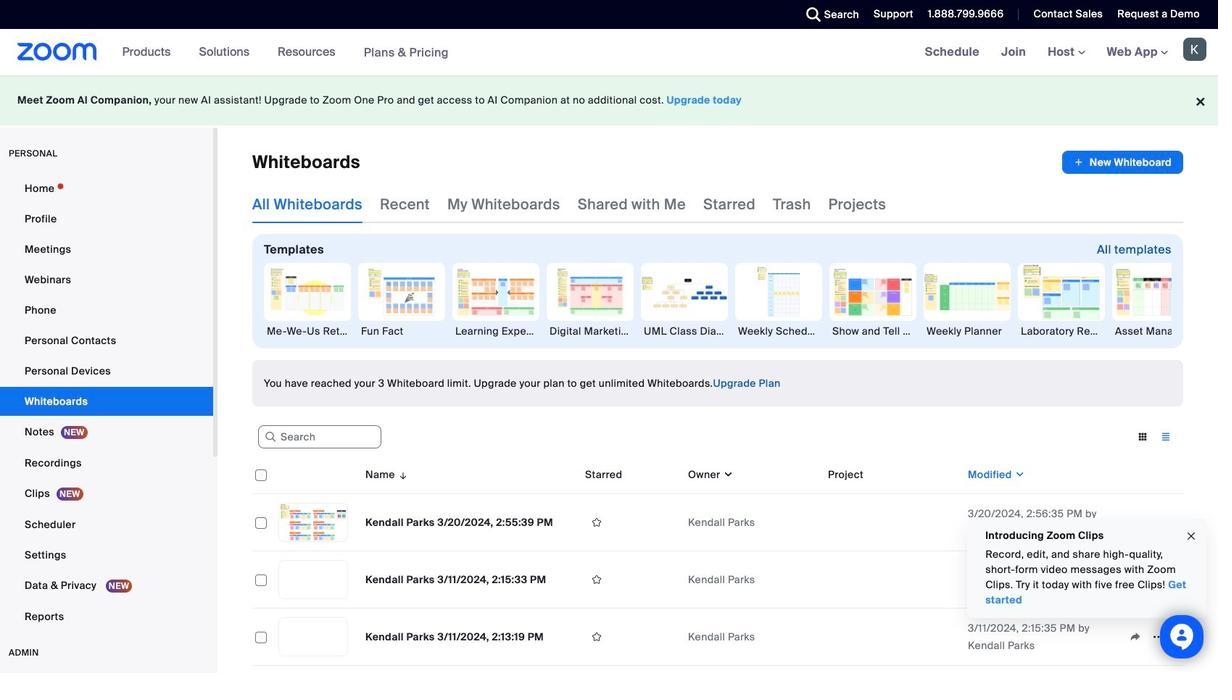 Task type: vqa. For each thing, say whether or not it's contained in the screenshot.
MORE OPTIONS FOR KENDALL PARKS 3/11/2024, 2:13:19 PM "Icon"
yes



Task type: locate. For each thing, give the bounding box(es) containing it.
cell for more options for kendall parks 3/11/2024, 2:13:19 pm icon
[[823, 635, 963, 640]]

0 vertical spatial cell
[[823, 520, 963, 526]]

cell
[[823, 520, 963, 526], [823, 577, 963, 583], [823, 635, 963, 640]]

1 vertical spatial share image
[[1124, 631, 1148, 644]]

thumbnail of kendall parks 3/20/2024, 2:55:39 pm image
[[279, 504, 347, 542]]

kendall parks 3/20/2024, 2:55:39 pm element
[[366, 516, 553, 530]]

meetings navigation
[[914, 29, 1219, 76]]

Search text field
[[258, 426, 382, 449]]

2 share image from the top
[[1124, 631, 1148, 644]]

1 cell from the top
[[823, 520, 963, 526]]

weekly schedule element
[[736, 324, 823, 339]]

thumbnail of kendall parks 3/11/2024, 2:15:33 pm image
[[279, 561, 347, 599]]

digital marketing canvas element
[[547, 324, 634, 339]]

3 cell from the top
[[823, 635, 963, 640]]

weekly planner element
[[924, 324, 1011, 339]]

kendall parks 3/11/2024, 2:13:19 pm element
[[366, 631, 544, 644]]

application
[[1063, 151, 1184, 174], [252, 456, 1184, 667], [1124, 512, 1178, 534], [1124, 627, 1178, 648]]

list mode, selected image
[[1155, 431, 1178, 444]]

banner
[[0, 29, 1219, 76]]

click to star the whiteboard kendall parks 3/11/2024, 2:13:19 pm image
[[585, 631, 609, 644]]

2 vertical spatial cell
[[823, 635, 963, 640]]

me-we-us retrospective element
[[264, 324, 351, 339]]

footer
[[0, 75, 1219, 125]]

share image
[[1124, 516, 1148, 530], [1124, 631, 1148, 644]]

click to star the whiteboard kendall parks 3/20/2024, 2:55:39 pm image
[[585, 516, 609, 530]]

profile picture image
[[1184, 38, 1207, 61]]

uml class diagram element
[[641, 324, 728, 339]]

1 vertical spatial cell
[[823, 577, 963, 583]]

more options for kendall parks 3/20/2024, 2:55:39 pm image
[[1148, 516, 1171, 530]]

grid mode, not selected image
[[1132, 431, 1155, 444]]

fun fact element
[[358, 324, 445, 339]]

1 share image from the top
[[1124, 516, 1148, 530]]

add image
[[1074, 155, 1084, 170]]

0 vertical spatial share image
[[1124, 516, 1148, 530]]

asset management element
[[1113, 324, 1200, 339]]



Task type: describe. For each thing, give the bounding box(es) containing it.
cell for more options for kendall parks 3/20/2024, 2:55:39 pm image
[[823, 520, 963, 526]]

down image
[[721, 468, 734, 482]]

kendall parks 3/11/2024, 2:15:33 pm element
[[366, 574, 546, 587]]

more options for kendall parks 3/11/2024, 2:13:19 pm image
[[1148, 631, 1171, 644]]

close image
[[1186, 528, 1198, 545]]

share image for more options for kendall parks 3/11/2024, 2:13:19 pm icon
[[1124, 631, 1148, 644]]

learning experience canvas element
[[453, 324, 540, 339]]

share image for more options for kendall parks 3/20/2024, 2:55:39 pm image
[[1124, 516, 1148, 530]]

zoom logo image
[[17, 43, 97, 61]]

2 cell from the top
[[823, 577, 963, 583]]

product information navigation
[[111, 29, 460, 76]]

personal menu menu
[[0, 174, 213, 633]]

thumbnail of kendall parks 3/11/2024, 2:13:19 pm image
[[279, 619, 347, 656]]

arrow down image
[[395, 466, 409, 484]]

show and tell with a twist element
[[830, 324, 917, 339]]

laboratory report element
[[1018, 324, 1105, 339]]

click to star the whiteboard kendall parks 3/11/2024, 2:15:33 pm image
[[585, 574, 609, 587]]

tabs of all whiteboard page tab list
[[252, 186, 887, 223]]



